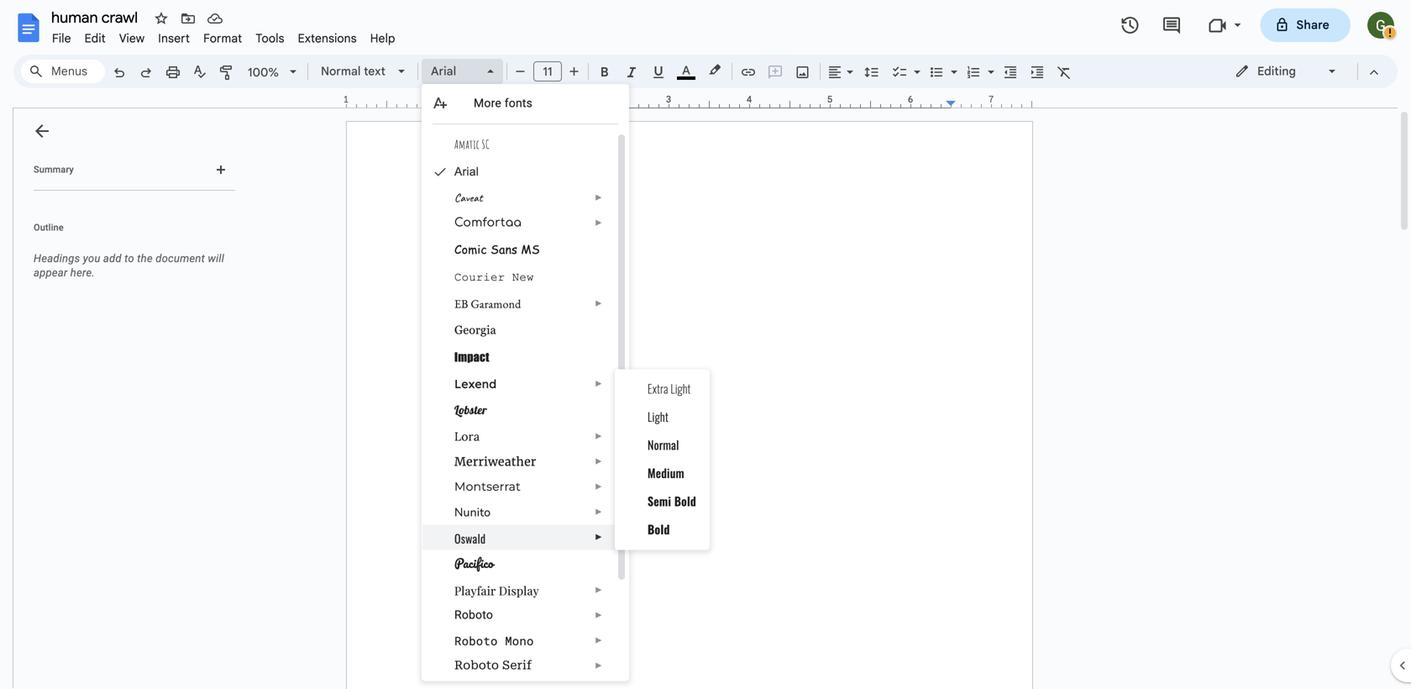 Task type: locate. For each thing, give the bounding box(es) containing it.
6 ► from the top
[[595, 457, 603, 466]]

serif
[[503, 658, 532, 672]]

1 horizontal spatial bold
[[675, 492, 697, 510]]

1 ► from the top
[[595, 193, 603, 203]]

comic
[[455, 241, 487, 257]]

tools menu item
[[249, 29, 291, 48]]

13 ► from the top
[[595, 661, 603, 671]]

1 vertical spatial roboto
[[455, 633, 498, 649]]

semi
[[648, 492, 672, 510]]

arial inside pacifico 'menu'
[[455, 165, 479, 178]]

menu containing extra light
[[615, 369, 710, 550]]

Font size field
[[534, 61, 569, 82]]

Rename text field
[[45, 7, 148, 27]]

1
[[343, 94, 349, 105]]

eb
[[455, 296, 469, 311]]

bold right semi
[[675, 492, 697, 510]]

normal inside option
[[321, 64, 361, 79]]

► for caveat
[[595, 193, 603, 203]]

more fonts
[[474, 96, 533, 110]]

share button
[[1261, 8, 1351, 42]]

► for comfortaa
[[595, 218, 603, 228]]

0 horizontal spatial normal
[[321, 64, 361, 79]]

2 ► from the top
[[595, 218, 603, 228]]

document
[[156, 252, 205, 265]]

display
[[499, 583, 539, 598]]

12 ► from the top
[[595, 636, 603, 645]]

text color image
[[677, 60, 696, 80]]

pacifico menu
[[422, 84, 629, 681]]

1 vertical spatial normal
[[648, 436, 679, 453]]

format menu item
[[197, 29, 249, 48]]

5 ► from the top
[[595, 432, 603, 441]]

► for nunito
[[595, 507, 603, 517]]

0 vertical spatial bold
[[675, 492, 697, 510]]

► for roboto serif
[[595, 661, 603, 671]]

extra light
[[648, 380, 691, 397]]

roboto up roboto serif
[[455, 633, 498, 649]]

pacifico application
[[0, 0, 1412, 689]]

georgia
[[455, 323, 497, 337]]

courier new
[[455, 271, 534, 284]]

normal text
[[321, 64, 386, 79]]

roboto
[[455, 608, 493, 622], [455, 633, 498, 649], [455, 658, 499, 672]]

sc
[[482, 137, 490, 152]]

roboto down 'playfair'
[[455, 608, 493, 622]]

roboto for roboto mono
[[455, 633, 498, 649]]

2 roboto from the top
[[455, 633, 498, 649]]

9 ► from the top
[[595, 532, 603, 542]]

roboto down roboto mono
[[455, 658, 499, 672]]

edit menu item
[[78, 29, 113, 48]]

1 vertical spatial arial
[[455, 165, 479, 178]]

arial inside option
[[431, 64, 456, 79]]

3 ► from the top
[[595, 299, 603, 308]]

appear
[[34, 266, 68, 279]]

bold
[[675, 492, 697, 510], [648, 521, 670, 538]]

0 vertical spatial arial
[[431, 64, 456, 79]]

tools
[[256, 31, 285, 46]]

menu
[[615, 369, 710, 550]]

summary heading
[[34, 163, 74, 176]]

normal up 1
[[321, 64, 361, 79]]

insert image image
[[794, 60, 813, 83]]

arial
[[431, 64, 456, 79], [455, 165, 479, 178]]

to
[[125, 252, 134, 265]]

Star checkbox
[[150, 7, 173, 30]]

normal
[[321, 64, 361, 79], [648, 436, 679, 453]]

10 ► from the top
[[595, 585, 603, 595]]

0 horizontal spatial light
[[648, 408, 669, 425]]

courier
[[455, 271, 505, 284]]

sans
[[491, 241, 518, 257]]

► for montserrat
[[595, 482, 603, 492]]

line & paragraph spacing image
[[863, 60, 882, 83]]

8 ► from the top
[[595, 507, 603, 517]]

3 roboto from the top
[[455, 658, 499, 672]]

amatic sc
[[455, 137, 490, 152]]

more
[[474, 96, 502, 110]]

right margin image
[[947, 95, 1032, 108]]

headings
[[34, 252, 80, 265]]

outline heading
[[13, 221, 242, 245]]

arial up caveat
[[455, 165, 479, 178]]

0 vertical spatial light
[[671, 380, 691, 397]]

4 ► from the top
[[595, 379, 603, 389]]

roboto for roboto serif
[[455, 658, 499, 672]]

comic sans ms
[[455, 241, 540, 257]]

montserrat
[[455, 479, 521, 494]]

menu bar containing file
[[45, 22, 402, 50]]

summary
[[34, 164, 74, 175]]

► for roboto
[[595, 611, 603, 620]]

normal for normal
[[648, 436, 679, 453]]

menu bar
[[45, 22, 402, 50]]

headings you add to the document will appear here.
[[34, 252, 224, 279]]

view
[[119, 31, 145, 46]]

11 ► from the top
[[595, 611, 603, 620]]

light down extra
[[648, 408, 669, 425]]

arial up left margin "image"
[[431, 64, 456, 79]]

normal up "medium"
[[648, 436, 679, 453]]

0 vertical spatial roboto
[[455, 608, 493, 622]]

7 ► from the top
[[595, 482, 603, 492]]

1 horizontal spatial normal
[[648, 436, 679, 453]]

lobster
[[455, 403, 487, 417]]

0 vertical spatial normal
[[321, 64, 361, 79]]

roboto mono
[[455, 633, 534, 649]]

add
[[103, 252, 122, 265]]

playfair
[[455, 583, 496, 598]]

1 vertical spatial bold
[[648, 521, 670, 538]]

insert menu item
[[152, 29, 197, 48]]

ms
[[521, 241, 540, 257]]

nunito
[[455, 505, 491, 521]]

light right extra
[[671, 380, 691, 397]]

highlight color image
[[706, 60, 724, 80]]

mono
[[505, 633, 534, 649]]

impact
[[455, 350, 490, 364]]

lexend
[[455, 377, 497, 391]]

oswald
[[455, 530, 486, 547]]

light
[[671, 380, 691, 397], [648, 408, 669, 425]]

►
[[595, 193, 603, 203], [595, 218, 603, 228], [595, 299, 603, 308], [595, 379, 603, 389], [595, 432, 603, 441], [595, 457, 603, 466], [595, 482, 603, 492], [595, 507, 603, 517], [595, 532, 603, 542], [595, 585, 603, 595], [595, 611, 603, 620], [595, 636, 603, 645], [595, 661, 603, 671]]

format
[[204, 31, 242, 46]]

bold down semi
[[648, 521, 670, 538]]

2 vertical spatial roboto
[[455, 658, 499, 672]]



Task type: describe. For each thing, give the bounding box(es) containing it.
arial option
[[431, 60, 477, 83]]

will
[[208, 252, 224, 265]]

new
[[512, 271, 534, 284]]

file menu item
[[45, 29, 78, 48]]

extra
[[648, 380, 669, 397]]

playfair display
[[455, 583, 539, 598]]

document outline element
[[13, 108, 242, 689]]

extensions
[[298, 31, 357, 46]]

left margin image
[[347, 95, 432, 108]]

main toolbar
[[104, 0, 1078, 439]]

caveat
[[455, 190, 483, 205]]

normal for normal text
[[321, 64, 361, 79]]

menu bar inside menu bar banner
[[45, 22, 402, 50]]

lora
[[455, 429, 480, 444]]

► for playfair display
[[595, 585, 603, 595]]

► for lexend
[[595, 379, 603, 389]]

menu bar banner
[[0, 0, 1412, 689]]

► for roboto mono
[[595, 636, 603, 645]]

text
[[364, 64, 386, 79]]

0 horizontal spatial bold
[[648, 521, 670, 538]]

merriweather
[[455, 454, 537, 469]]

here.
[[70, 266, 95, 279]]

Font size text field
[[535, 61, 561, 82]]

1 horizontal spatial light
[[671, 380, 691, 397]]

garamond
[[471, 296, 521, 311]]

► for eb garamond
[[595, 299, 603, 308]]

menu inside "pacifico" application
[[615, 369, 710, 550]]

► for oswald
[[595, 532, 603, 542]]

file
[[52, 31, 71, 46]]

insert
[[158, 31, 190, 46]]

medium
[[648, 464, 685, 482]]

edit
[[85, 31, 106, 46]]

comfortaa
[[455, 216, 522, 229]]

help menu item
[[364, 29, 402, 48]]

share
[[1297, 18, 1330, 32]]

Menus field
[[21, 60, 105, 83]]

Zoom text field
[[244, 61, 284, 84]]

► for merriweather
[[595, 457, 603, 466]]

styles list. normal text selected. option
[[321, 60, 388, 83]]

editing
[[1258, 64, 1297, 79]]

semi bold
[[648, 492, 697, 510]]

help
[[370, 31, 396, 46]]

Zoom field
[[241, 60, 304, 85]]

1 roboto from the top
[[455, 608, 493, 622]]

1 vertical spatial light
[[648, 408, 669, 425]]

the
[[137, 252, 153, 265]]

view menu item
[[113, 29, 152, 48]]

you
[[83, 252, 100, 265]]

eb garamond
[[455, 296, 521, 311]]

extensions menu item
[[291, 29, 364, 48]]

editing button
[[1224, 59, 1351, 84]]

fonts
[[505, 96, 533, 110]]

amatic
[[455, 137, 480, 152]]

► for lora
[[595, 432, 603, 441]]

mode and view toolbar
[[1223, 55, 1388, 88]]

outline
[[34, 222, 64, 233]]

pacifico
[[455, 553, 494, 574]]

roboto serif
[[455, 658, 532, 672]]



Task type: vqa. For each thing, say whether or not it's contained in the screenshot.
third ► from the bottom of the Pacifico menu
yes



